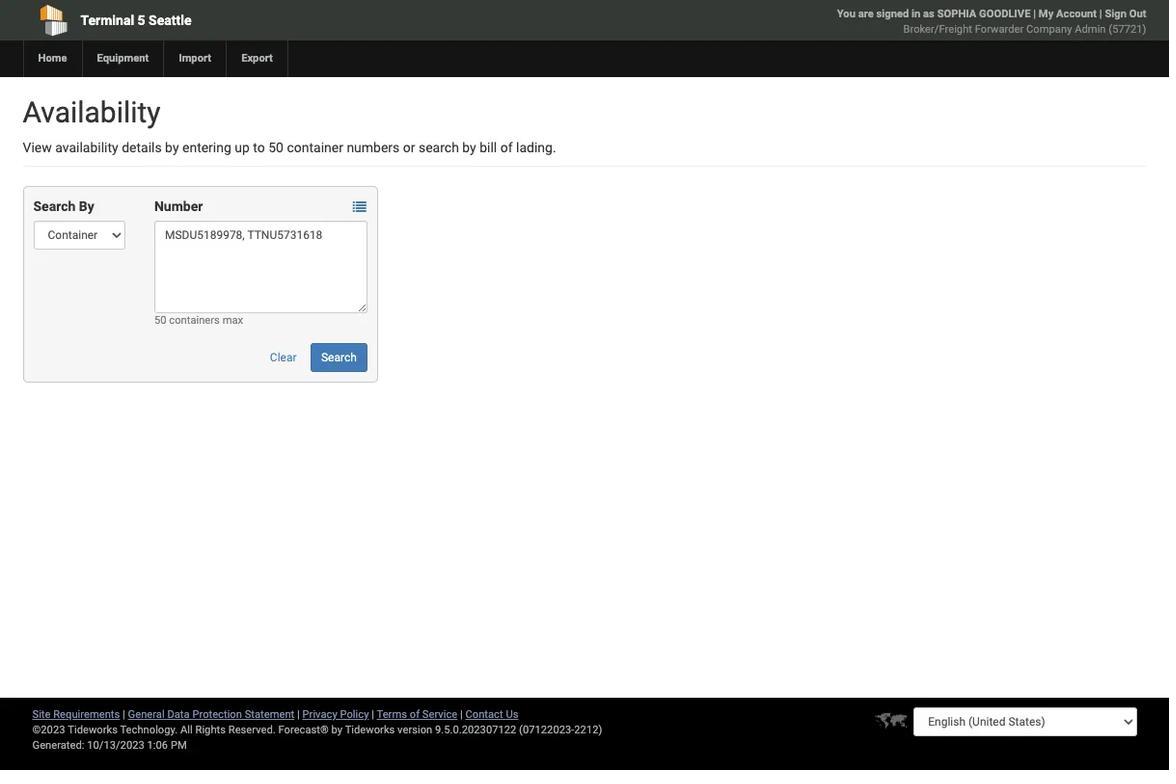 Task type: describe. For each thing, give the bounding box(es) containing it.
9.5.0.202307122
[[435, 725, 516, 737]]

rights
[[195, 725, 226, 737]]

data
[[167, 709, 190, 722]]

import
[[179, 52, 211, 65]]

| up 'tideworks'
[[372, 709, 374, 722]]

by
[[79, 199, 94, 214]]

account
[[1056, 8, 1097, 20]]

site
[[32, 709, 51, 722]]

50 containers max
[[154, 315, 243, 327]]

requirements
[[53, 709, 120, 722]]

as
[[923, 8, 935, 20]]

reserved.
[[228, 725, 276, 737]]

10/13/2023
[[87, 740, 145, 753]]

signed
[[877, 8, 909, 20]]

admin
[[1075, 23, 1106, 36]]

terminal
[[81, 13, 134, 28]]

site requirements | general data protection statement | privacy policy | terms of service | contact us ©2023 tideworks technology. all rights reserved. forecast® by tideworks version 9.5.0.202307122 (07122023-2212) generated: 10/13/2023 1:06 pm
[[32, 709, 602, 753]]

export link
[[226, 41, 287, 77]]

(57721)
[[1109, 23, 1147, 36]]

sign out link
[[1105, 8, 1147, 20]]

view
[[23, 140, 52, 155]]

number
[[154, 199, 203, 214]]

my account link
[[1039, 8, 1097, 20]]

terminal 5 seattle link
[[23, 0, 474, 41]]

show list image
[[353, 201, 366, 214]]

Number text field
[[154, 221, 367, 314]]

search
[[419, 140, 459, 155]]

service
[[422, 709, 458, 722]]

| left sign on the right of the page
[[1100, 8, 1102, 20]]

or
[[403, 140, 415, 155]]

home link
[[23, 41, 82, 77]]

sign
[[1105, 8, 1127, 20]]

1 horizontal spatial of
[[500, 140, 513, 155]]

general data protection statement link
[[128, 709, 295, 722]]

all
[[180, 725, 193, 737]]

sophia
[[937, 8, 977, 20]]

containers
[[169, 315, 220, 327]]

us
[[506, 709, 519, 722]]

availability
[[55, 140, 118, 155]]

2212)
[[574, 725, 602, 737]]

2 horizontal spatial by
[[462, 140, 476, 155]]

(07122023-
[[519, 725, 574, 737]]

import link
[[163, 41, 226, 77]]

my
[[1039, 8, 1054, 20]]

search button
[[311, 343, 367, 372]]

equipment
[[97, 52, 149, 65]]

©2023 tideworks
[[32, 725, 118, 737]]

up
[[235, 140, 250, 155]]

version
[[398, 725, 432, 737]]

5
[[138, 13, 145, 28]]

technology.
[[120, 725, 178, 737]]

home
[[38, 52, 67, 65]]

terminal 5 seattle
[[81, 13, 192, 28]]

| up 9.5.0.202307122
[[460, 709, 463, 722]]

are
[[858, 8, 874, 20]]



Task type: locate. For each thing, give the bounding box(es) containing it.
out
[[1129, 8, 1147, 20]]

clear button
[[259, 343, 307, 372]]

privacy
[[303, 709, 337, 722]]

of up the version
[[410, 709, 420, 722]]

terms
[[377, 709, 407, 722]]

by
[[165, 140, 179, 155], [462, 140, 476, 155], [331, 725, 343, 737]]

policy
[[340, 709, 369, 722]]

view availability details by entering up to 50 container numbers or search by bill of lading.
[[23, 140, 556, 155]]

1 vertical spatial search
[[321, 351, 357, 365]]

1:06
[[147, 740, 168, 753]]

0 horizontal spatial by
[[165, 140, 179, 155]]

search for search by
[[33, 199, 76, 214]]

| left my
[[1033, 8, 1036, 20]]

broker/freight
[[904, 23, 972, 36]]

1 horizontal spatial 50
[[268, 140, 284, 155]]

company
[[1027, 23, 1072, 36]]

goodlive
[[979, 8, 1031, 20]]

you are signed in as sophia goodlive | my account | sign out broker/freight forwarder company admin (57721)
[[837, 8, 1147, 36]]

numbers
[[347, 140, 400, 155]]

by down privacy policy link
[[331, 725, 343, 737]]

1 vertical spatial 50
[[154, 315, 166, 327]]

0 vertical spatial search
[[33, 199, 76, 214]]

0 horizontal spatial of
[[410, 709, 420, 722]]

tideworks
[[345, 725, 395, 737]]

contact us link
[[466, 709, 519, 722]]

search left "by"
[[33, 199, 76, 214]]

50 left containers
[[154, 315, 166, 327]]

by right details
[[165, 140, 179, 155]]

seattle
[[149, 13, 192, 28]]

general
[[128, 709, 165, 722]]

1 horizontal spatial search
[[321, 351, 357, 365]]

generated:
[[32, 740, 84, 753]]

protection
[[192, 709, 242, 722]]

you
[[837, 8, 856, 20]]

site requirements link
[[32, 709, 120, 722]]

bill
[[480, 140, 497, 155]]

by left the bill
[[462, 140, 476, 155]]

of inside site requirements | general data protection statement | privacy policy | terms of service | contact us ©2023 tideworks technology. all rights reserved. forecast® by tideworks version 9.5.0.202307122 (07122023-2212) generated: 10/13/2023 1:06 pm
[[410, 709, 420, 722]]

max
[[222, 315, 243, 327]]

entering
[[182, 140, 231, 155]]

details
[[122, 140, 162, 155]]

in
[[912, 8, 921, 20]]

clear
[[270, 351, 297, 365]]

equipment link
[[82, 41, 163, 77]]

contact
[[466, 709, 503, 722]]

search right 'clear'
[[321, 351, 357, 365]]

terms of service link
[[377, 709, 458, 722]]

search by
[[33, 199, 94, 214]]

forecast®
[[278, 725, 329, 737]]

forwarder
[[975, 23, 1024, 36]]

0 horizontal spatial 50
[[154, 315, 166, 327]]

| left general on the bottom left of page
[[123, 709, 125, 722]]

50
[[268, 140, 284, 155], [154, 315, 166, 327]]

0 horizontal spatial search
[[33, 199, 76, 214]]

search inside button
[[321, 351, 357, 365]]

|
[[1033, 8, 1036, 20], [1100, 8, 1102, 20], [123, 709, 125, 722], [297, 709, 300, 722], [372, 709, 374, 722], [460, 709, 463, 722]]

of
[[500, 140, 513, 155], [410, 709, 420, 722]]

statement
[[245, 709, 295, 722]]

privacy policy link
[[303, 709, 369, 722]]

search
[[33, 199, 76, 214], [321, 351, 357, 365]]

of right the bill
[[500, 140, 513, 155]]

1 horizontal spatial by
[[331, 725, 343, 737]]

pm
[[171, 740, 187, 753]]

to
[[253, 140, 265, 155]]

by inside site requirements | general data protection statement | privacy policy | terms of service | contact us ©2023 tideworks technology. all rights reserved. forecast® by tideworks version 9.5.0.202307122 (07122023-2212) generated: 10/13/2023 1:06 pm
[[331, 725, 343, 737]]

| up 'forecast®'
[[297, 709, 300, 722]]

container
[[287, 140, 343, 155]]

0 vertical spatial of
[[500, 140, 513, 155]]

availability
[[23, 96, 161, 129]]

search for search
[[321, 351, 357, 365]]

0 vertical spatial 50
[[268, 140, 284, 155]]

1 vertical spatial of
[[410, 709, 420, 722]]

export
[[241, 52, 273, 65]]

50 right to at the top left of page
[[268, 140, 284, 155]]

lading.
[[516, 140, 556, 155]]



Task type: vqa. For each thing, say whether or not it's contained in the screenshot.
Email or username text field
no



